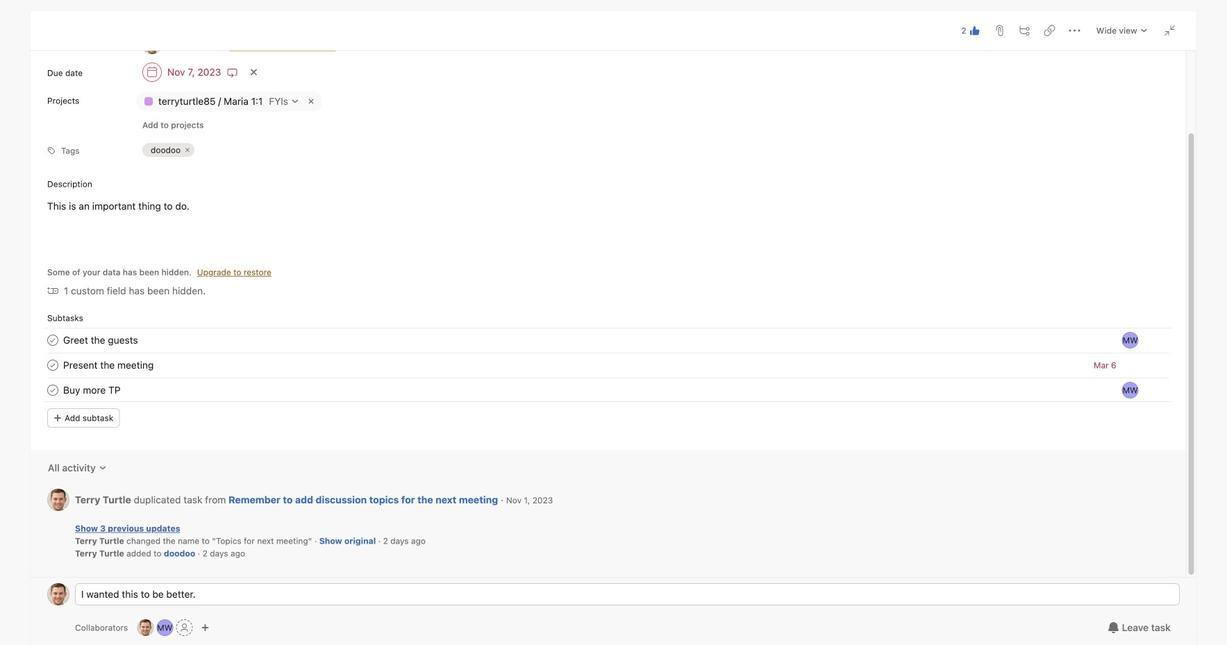 Task type: locate. For each thing, give the bounding box(es) containing it.
2 likes. you liked this task image
[[970, 25, 981, 36]]

2 mark complete checkbox from the top
[[45, 357, 61, 374]]

toggle assignee popover image
[[1122, 382, 1139, 399]]

0 vertical spatial mark complete image
[[45, 332, 61, 349]]

0 vertical spatial task name text field
[[63, 333, 138, 348]]

mark complete checkbox for second task name text field from the top of the main content in topics for next meeting "dialog"
[[45, 357, 61, 374]]

1 mark complete checkbox from the top
[[45, 332, 61, 349]]

0 horizontal spatial remove image
[[184, 146, 192, 154]]

3 list item from the top
[[31, 378, 1186, 403]]

mark complete image for mark complete checkbox related to second task name text field from the top of the main content in topics for next meeting "dialog"
[[45, 357, 61, 374]]

0 vertical spatial mark complete checkbox
[[45, 332, 61, 349]]

3 task name text field from the top
[[63, 383, 121, 398]]

1 vertical spatial mark complete image
[[45, 357, 61, 374]]

2 vertical spatial task name text field
[[63, 383, 121, 398]]

remove image
[[306, 96, 317, 107], [184, 146, 192, 154]]

mark complete image
[[45, 332, 61, 349], [45, 357, 61, 374]]

1 vertical spatial task name text field
[[63, 358, 154, 373]]

1 mark complete image from the top
[[45, 332, 61, 349]]

Task Name text field
[[63, 333, 138, 348], [63, 358, 154, 373], [63, 383, 121, 398]]

main content
[[31, 0, 1186, 577]]

0 vertical spatial remove image
[[306, 96, 317, 107]]

list item
[[31, 328, 1186, 353], [31, 353, 1186, 378], [31, 378, 1186, 403]]

1 task name text field from the top
[[63, 333, 138, 348]]

collapse task pane image
[[1165, 25, 1176, 36]]

1 vertical spatial mark complete checkbox
[[45, 357, 61, 374]]

attachments: add a file to this task, topics for next meeting image
[[995, 25, 1006, 36]]

1 list item from the top
[[31, 328, 1186, 353]]

clear due date image
[[250, 68, 258, 76]]

2 mark complete image from the top
[[45, 357, 61, 374]]

add or remove collaborators image
[[137, 620, 154, 636], [156, 620, 173, 636], [201, 624, 209, 632]]

1 horizontal spatial add or remove collaborators image
[[156, 620, 173, 636]]

Mark complete checkbox
[[45, 332, 61, 349], [45, 357, 61, 374]]

mark complete image for task name text field associated with toggle assignee popover image mark complete checkbox
[[45, 332, 61, 349]]

open user profile image
[[47, 489, 70, 511]]

2 task name text field from the top
[[63, 358, 154, 373]]

0 horizontal spatial add or remove collaborators image
[[137, 620, 154, 636]]



Task type: vqa. For each thing, say whether or not it's contained in the screenshot.
"Add or remove collaborators" ICON to the right
yes



Task type: describe. For each thing, give the bounding box(es) containing it.
more actions for this task image
[[1070, 25, 1081, 36]]

1 horizontal spatial remove image
[[306, 96, 317, 107]]

Mark complete checkbox
[[45, 382, 61, 399]]

copy task link image
[[1045, 25, 1056, 36]]

add subtask image
[[1020, 25, 1031, 36]]

open user profile image
[[47, 583, 70, 606]]

task name text field for toggle assignee popover image
[[63, 333, 138, 348]]

1 vertical spatial remove image
[[184, 146, 192, 154]]

2 list item from the top
[[31, 353, 1186, 378]]

main content inside topics for next meeting "dialog"
[[31, 0, 1186, 577]]

all activity image
[[99, 464, 107, 472]]

task name text field for toggle assignee popover icon
[[63, 383, 121, 398]]

mark complete checkbox for task name text field associated with toggle assignee popover image
[[45, 332, 61, 349]]

mark complete image
[[45, 382, 61, 399]]

topics for next meeting dialog
[[31, 0, 1197, 645]]

toggle assignee popover image
[[1122, 332, 1139, 349]]

2 horizontal spatial add or remove collaborators image
[[201, 624, 209, 632]]



